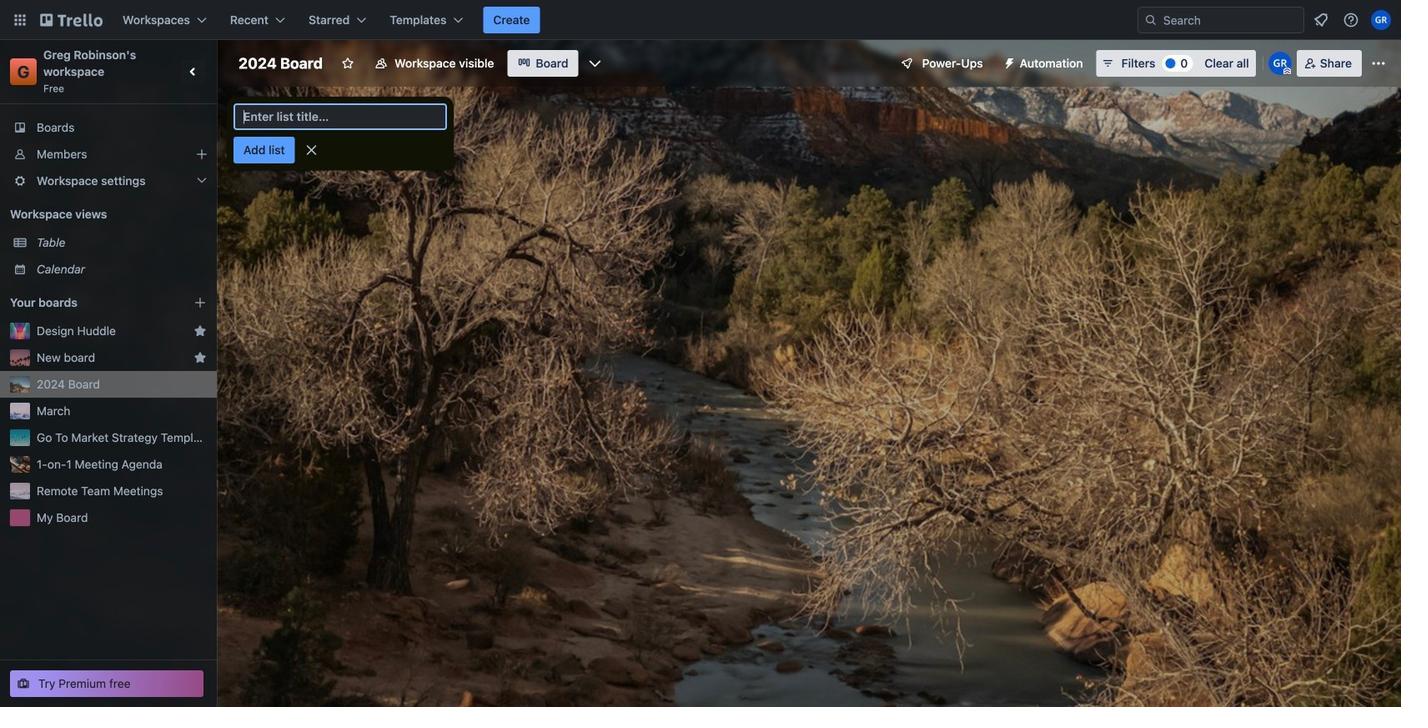 Task type: locate. For each thing, give the bounding box(es) containing it.
back to home image
[[40, 7, 103, 33]]

0 vertical spatial starred icon image
[[194, 325, 207, 338]]

workspace navigation collapse icon image
[[182, 60, 205, 83]]

add board image
[[194, 296, 207, 310]]

this member is an admin of this board. image
[[1284, 68, 1291, 75]]

cancel list editing image
[[303, 142, 320, 159]]

1 starred icon image from the top
[[194, 325, 207, 338]]

sm image
[[997, 50, 1020, 73]]

1 vertical spatial starred icon image
[[194, 351, 207, 365]]

starred icon image
[[194, 325, 207, 338], [194, 351, 207, 365]]



Task type: vqa. For each thing, say whether or not it's contained in the screenshot.
Open information menu image
yes



Task type: describe. For each thing, give the bounding box(es) containing it.
star or unstar board image
[[341, 57, 355, 70]]

greg robinson (gregrobinson96) image
[[1372, 10, 1392, 30]]

Search field
[[1158, 8, 1304, 32]]

Enter list title… text field
[[234, 103, 447, 130]]

0 notifications image
[[1312, 10, 1332, 30]]

2 starred icon image from the top
[[194, 351, 207, 365]]

primary element
[[0, 0, 1402, 40]]

greg robinson (gregrobinson96) image
[[1269, 52, 1292, 75]]

your boards with 8 items element
[[10, 293, 169, 313]]

open information menu image
[[1343, 12, 1360, 28]]

customize views image
[[587, 55, 604, 72]]

search image
[[1145, 13, 1158, 27]]

show menu image
[[1371, 55, 1387, 72]]

Board name text field
[[230, 50, 331, 77]]



